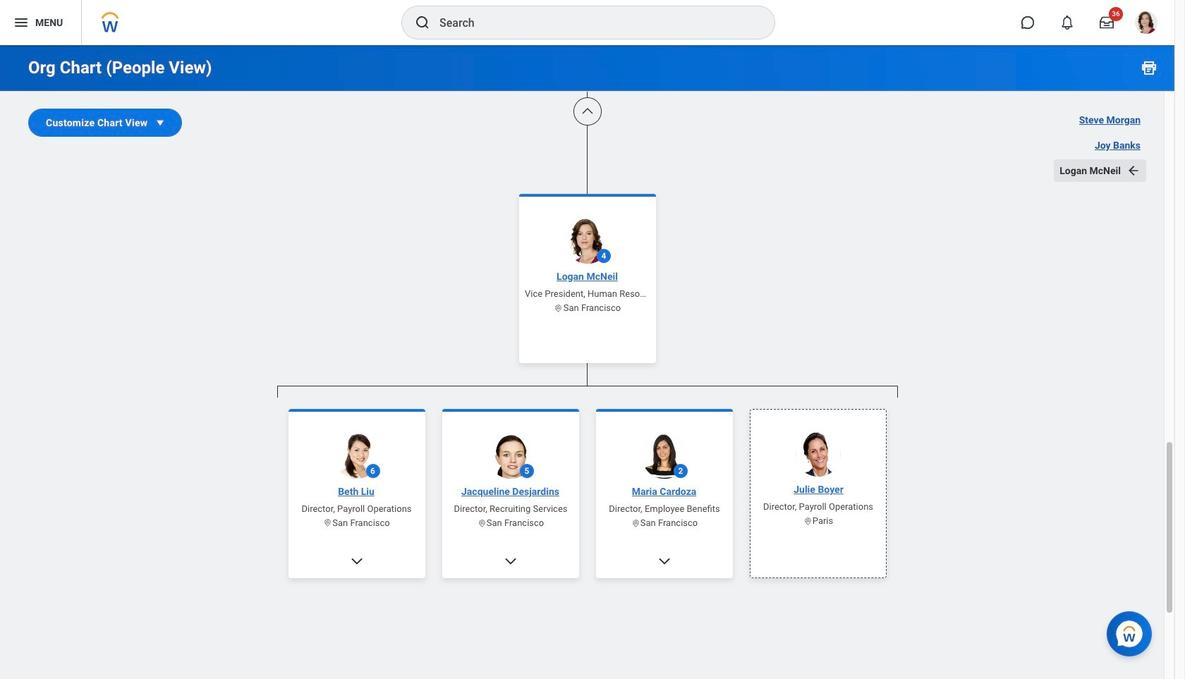 Task type: vqa. For each thing, say whether or not it's contained in the screenshot.
"Banner"
no



Task type: locate. For each thing, give the bounding box(es) containing it.
1 horizontal spatial location image
[[631, 519, 640, 528]]

location image for third chevron down icon
[[631, 519, 640, 528]]

location image
[[554, 304, 564, 313], [477, 519, 487, 528]]

location image
[[804, 517, 813, 526], [323, 519, 333, 528], [631, 519, 640, 528]]

justify image
[[13, 14, 30, 31]]

0 horizontal spatial chevron down image
[[350, 554, 364, 569]]

1 horizontal spatial location image
[[554, 304, 564, 313]]

search image
[[414, 14, 431, 31]]

1 chevron down image from the left
[[350, 554, 364, 569]]

2 chevron down image from the left
[[504, 554, 518, 569]]

2 horizontal spatial chevron down image
[[658, 554, 672, 569]]

1 horizontal spatial chevron down image
[[504, 554, 518, 569]]

0 horizontal spatial location image
[[323, 519, 333, 528]]

3 chevron down image from the left
[[658, 554, 672, 569]]

0 vertical spatial location image
[[554, 304, 564, 313]]

location image for first chevron down icon
[[323, 519, 333, 528]]

1 vertical spatial location image
[[477, 519, 487, 528]]

main content
[[0, 0, 1175, 680]]

chevron down image
[[350, 554, 364, 569], [504, 554, 518, 569], [658, 554, 672, 569]]



Task type: describe. For each thing, give the bounding box(es) containing it.
caret down image
[[153, 116, 167, 130]]

chevron up image
[[581, 104, 595, 119]]

2 horizontal spatial location image
[[804, 517, 813, 526]]

arrow left image
[[1127, 164, 1141, 178]]

Search Workday  search field
[[440, 7, 746, 38]]

notifications large image
[[1061, 16, 1075, 30]]

inbox large image
[[1101, 16, 1115, 30]]

0 horizontal spatial location image
[[477, 519, 487, 528]]

profile logan mcneil image
[[1136, 11, 1158, 37]]

print org chart image
[[1141, 59, 1158, 76]]

logan mcneil, logan mcneil, 4 direct reports element
[[277, 398, 898, 680]]



